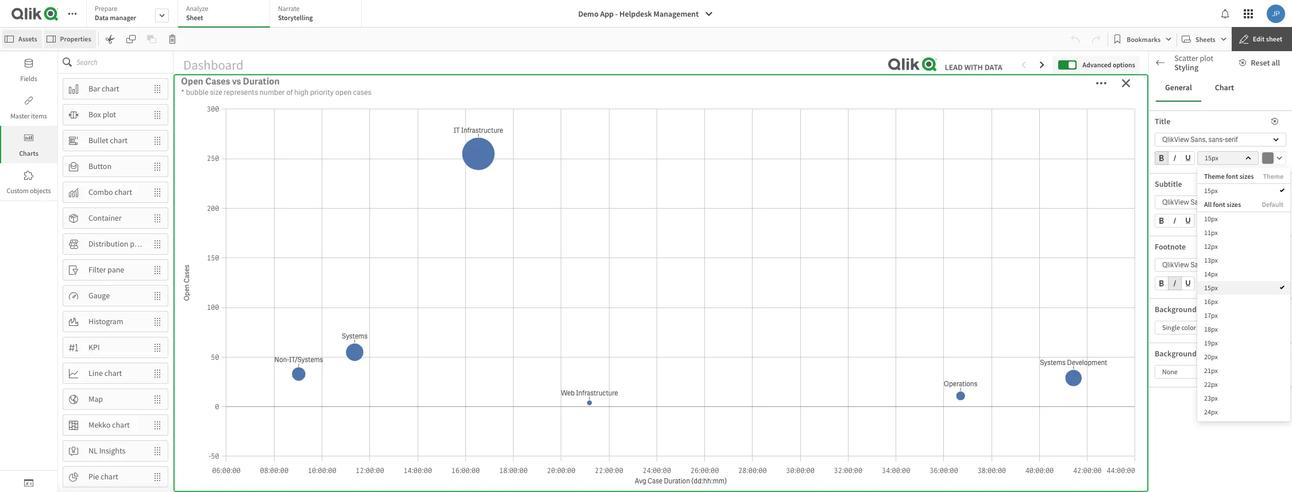 Task type: vqa. For each thing, say whether or not it's contained in the screenshot.
getting started link
no



Task type: describe. For each thing, give the bounding box(es) containing it.
assets button
[[2, 30, 42, 48]]

move image for kpi
[[147, 338, 168, 357]]

high
[[294, 87, 309, 97]]

bubbles
[[1194, 436, 1221, 446]]

reset all button
[[1233, 53, 1290, 72]]

chart for bullet chart
[[110, 135, 128, 145]]

3 group from the top
[[1155, 276, 1196, 293]]

the
[[1207, 238, 1216, 247]]

pane
[[108, 264, 124, 275]]

12px
[[1205, 242, 1218, 251]]

by
[[634, 143, 644, 155]]

styling inside scatter plot styling
[[1175, 62, 1199, 72]]

high
[[262, 74, 300, 97]]

alternate
[[1164, 177, 1195, 187]]

low
[[911, 74, 945, 97]]

edit sheet button
[[1232, 27, 1293, 51]]

15px inside popup button
[[1205, 153, 1219, 162]]

link image
[[24, 96, 33, 105]]

high priority cases 72
[[262, 74, 414, 143]]

background for background image
[[1155, 348, 1197, 359]]

0 horizontal spatial you
[[1160, 238, 1171, 247]]

if
[[1155, 238, 1159, 247]]

vs
[[232, 75, 241, 87]]

app
[[600, 9, 614, 19]]

want
[[1172, 238, 1186, 247]]

bubble
[[1155, 360, 1179, 371]]

max visible bubbles
[[1155, 436, 1221, 446]]

plot for scatter plot styling
[[1200, 53, 1214, 63]]

move image for histogram
[[147, 312, 168, 331]]

cases inside 'high priority cases 72'
[[366, 74, 414, 97]]

move image for combo chart
[[147, 182, 168, 202]]

database image
[[24, 59, 33, 68]]

15px button
[[1198, 151, 1259, 165]]

chart for line chart
[[104, 368, 122, 378]]

scatter plot styling
[[1175, 53, 1214, 72]]

chart for mekko chart
[[112, 420, 130, 430]]

chart for chart
[[1215, 82, 1235, 93]]

move image for box plot
[[147, 105, 168, 124]]

type
[[679, 143, 699, 155]]

variables image
[[24, 478, 33, 487]]

data
[[95, 13, 109, 22]]

move image for map
[[147, 389, 168, 409]]

16px
[[1205, 297, 1218, 306]]

resolved
[[212, 333, 250, 345]]

duration
[[243, 75, 280, 87]]

general inside "button"
[[1166, 82, 1192, 93]]

sheet
[[186, 13, 203, 22]]

group for title
[[1155, 151, 1196, 167]]

button
[[89, 161, 112, 171]]

background for background color
[[1155, 304, 1197, 314]]

line chart
[[89, 368, 122, 378]]

visible
[[1170, 436, 1192, 446]]

triangle bottom image for presentation
[[1150, 275, 1164, 281]]

if you want to add the object to master visualizations, you need to set state to <inherited>.
[[1155, 238, 1263, 264]]

20px
[[1205, 352, 1218, 361]]

plot for box plot
[[103, 109, 116, 120]]

22px
[[1205, 380, 1218, 388]]

alternate states
[[1164, 177, 1217, 187]]

2 vertical spatial 15px
[[1205, 283, 1218, 292]]

medium
[[572, 74, 637, 97]]

1 horizontal spatial size
[[1181, 360, 1194, 371]]

scatter chart image
[[1158, 63, 1167, 72]]

navigation
[[1155, 327, 1192, 337]]

203
[[953, 97, 1016, 143]]

18px
[[1205, 325, 1218, 333]]

manager
[[110, 13, 136, 22]]

10px 11px 12px 13px 14px 15px 16px 17px 18px 19px 20px 21px 22px 23px 24px
[[1205, 214, 1218, 416]]

medium priority cases 142
[[572, 74, 750, 143]]

bookmarks button
[[1111, 30, 1175, 48]]

cases
[[353, 87, 372, 97]]

move image for container
[[147, 208, 168, 228]]

custom objects button
[[0, 163, 57, 201]]

24px
[[1205, 407, 1218, 416]]

filter pane
[[89, 264, 124, 275]]

cases inside the medium priority cases 142
[[703, 74, 750, 97]]

number
[[260, 87, 285, 97]]

10px
[[1205, 214, 1218, 223]]

advanced
[[1083, 60, 1112, 69]]

options
[[1113, 60, 1136, 69]]

reset
[[1251, 57, 1271, 68]]

box
[[89, 109, 101, 120]]

1 vertical spatial styling
[[1178, 301, 1202, 312]]

1 vertical spatial 15px
[[1205, 186, 1218, 195]]

to left add
[[1188, 238, 1193, 247]]

13px
[[1205, 256, 1218, 264]]

container
[[89, 213, 122, 223]]

pie
[[89, 471, 99, 482]]

mekko
[[89, 420, 111, 430]]

open for open cases vs duration * bubble size represents number of high priority open cases
[[181, 75, 203, 87]]

master
[[10, 112, 30, 120]]

object image
[[24, 133, 33, 143]]

move image for filter pane
[[147, 260, 168, 280]]

management
[[654, 9, 699, 19]]

open cases vs duration * bubble size represents number of high priority open cases
[[181, 75, 372, 97]]

custom objects
[[7, 186, 51, 195]]

*
[[181, 87, 185, 97]]

group for subtitle
[[1155, 214, 1196, 230]]

bubble
[[186, 87, 208, 97]]

background color
[[1155, 304, 1216, 314]]

max
[[1155, 436, 1169, 446]]

insights
[[99, 446, 126, 456]]

set
[[1231, 247, 1239, 255]]



Task type: locate. For each thing, give the bounding box(es) containing it.
142
[[630, 97, 693, 143]]

application containing 72
[[0, 0, 1293, 492]]

analyze
[[186, 4, 208, 13]]

0 vertical spatial 15px
[[1205, 153, 1219, 162]]

5 move image from the top
[[147, 234, 168, 254]]

object
[[1218, 238, 1235, 247]]

time
[[300, 333, 321, 345]]

open inside open cases vs duration * bubble size represents number of high priority open cases
[[181, 75, 203, 87]]

1 vertical spatial general
[[1164, 156, 1191, 166]]

edit
[[1253, 34, 1265, 43]]

size inside open cases vs duration * bubble size represents number of high priority open cases
[[210, 87, 222, 97]]

chart suggestions
[[1176, 63, 1238, 73]]

bookmarks
[[1127, 35, 1161, 43]]

chart for chart suggestions
[[1176, 63, 1195, 73]]

chart inside button
[[1215, 82, 1235, 93]]

23px
[[1205, 394, 1218, 402]]

size down background image
[[1181, 360, 1194, 371]]

copy image
[[126, 34, 135, 44]]

triangle bottom image for alternate states
[[1150, 179, 1164, 185]]

footnote
[[1155, 241, 1186, 252]]

4 move image from the top
[[147, 286, 168, 305]]

move image
[[147, 105, 168, 124], [147, 131, 168, 150], [147, 157, 168, 176], [147, 182, 168, 202], [147, 234, 168, 254], [147, 312, 168, 331], [147, 364, 168, 383], [147, 389, 168, 409], [147, 441, 168, 461]]

1 horizontal spatial chart
[[1215, 82, 1235, 93]]

1 vertical spatial chart
[[1215, 82, 1235, 93]]

line
[[1171, 476, 1184, 487]]

to left set
[[1224, 247, 1229, 255]]

next sheet: performance image
[[1038, 60, 1047, 69]]

0 horizontal spatial state
[[1155, 198, 1172, 208]]

low priority cases 203
[[911, 74, 1058, 143]]

over
[[278, 333, 298, 345]]

1 horizontal spatial you
[[1197, 247, 1207, 255]]

plot down sheets
[[1200, 53, 1214, 63]]

move image for bullet chart
[[147, 131, 168, 150]]

plot right "box"
[[103, 109, 116, 120]]

0 vertical spatial triangle bottom image
[[1150, 179, 1164, 185]]

styling
[[1175, 62, 1199, 72], [1178, 301, 1202, 312]]

priority
[[304, 74, 362, 97], [640, 74, 699, 97], [948, 74, 1007, 97], [646, 143, 678, 155]]

0 vertical spatial open
[[181, 75, 203, 87]]

1 horizontal spatial tab list
[[1156, 74, 1286, 102]]

helpdesk
[[620, 9, 652, 19]]

grid line spacing
[[1155, 476, 1211, 487]]

move image for mekko chart
[[147, 415, 168, 435]]

1 horizontal spatial state
[[1240, 247, 1255, 255]]

to right set
[[1256, 247, 1262, 255]]

box plot
[[89, 109, 116, 120]]

3 move image from the top
[[147, 157, 168, 176]]

0 vertical spatial styling
[[1175, 62, 1199, 72]]

8 move image from the top
[[147, 389, 168, 409]]

cases inside open cases vs duration * bubble size represents number of high priority open cases
[[205, 75, 230, 87]]

open left vs
[[181, 75, 203, 87]]

72
[[317, 97, 359, 143]]

appearance tab
[[1150, 128, 1293, 150]]

map
[[89, 394, 103, 404]]

17px
[[1205, 311, 1218, 320]]

demo
[[579, 9, 599, 19]]

custom
[[7, 186, 29, 195]]

state down subtitle
[[1155, 198, 1172, 208]]

1 vertical spatial plot
[[103, 109, 116, 120]]

2 horizontal spatial plot
[[1200, 53, 1214, 63]]

triangle right image
[[1150, 157, 1164, 163]]

items
[[31, 112, 47, 120]]

15px down 14px
[[1205, 283, 1218, 292]]

chart right line
[[104, 368, 122, 378]]

chart
[[1176, 63, 1195, 73], [1215, 82, 1235, 93]]

you right if at the right of page
[[1160, 238, 1171, 247]]

7 move image from the top
[[147, 364, 168, 383]]

15px down appearance tab
[[1205, 153, 1219, 162]]

1 group from the top
[[1155, 151, 1196, 167]]

master items
[[10, 112, 47, 120]]

histogram
[[89, 316, 123, 327]]

triangle bottom image down triangle right icon
[[1150, 179, 1164, 185]]

open cases by priority type
[[583, 143, 699, 155]]

mekko chart
[[89, 420, 130, 430]]

kpi
[[89, 342, 100, 352]]

chart right bar
[[102, 83, 119, 94]]

prepare
[[95, 4, 117, 13]]

need
[[1208, 247, 1222, 255]]

presentation
[[1164, 274, 1207, 284]]

properties button
[[44, 30, 96, 48]]

19px
[[1205, 338, 1218, 347]]

open left &
[[179, 333, 202, 345]]

3 move image from the top
[[147, 260, 168, 280]]

distribution plot
[[89, 239, 144, 249]]

background up navigation
[[1155, 304, 1197, 314]]

9 move image from the top
[[147, 441, 168, 461]]

title
[[1155, 116, 1171, 126]]

delete image
[[168, 34, 177, 44]]

1 vertical spatial size
[[1181, 360, 1194, 371]]

priority inside 'high priority cases 72'
[[304, 74, 362, 97]]

add
[[1195, 238, 1206, 247]]

0 vertical spatial tab list
[[86, 0, 366, 29]]

tab list containing prepare
[[86, 0, 366, 29]]

0 vertical spatial state
[[1155, 198, 1172, 208]]

1 vertical spatial triangle bottom image
[[1150, 275, 1164, 281]]

<inherited>.
[[1155, 255, 1189, 264]]

master items button
[[0, 89, 57, 126]]

1 vertical spatial state
[[1240, 247, 1255, 255]]

5 move image from the top
[[147, 338, 168, 357]]

group up want
[[1155, 214, 1196, 230]]

0 vertical spatial general
[[1166, 82, 1192, 93]]

list box inside application
[[1198, 167, 1291, 421]]

priority inside the medium priority cases 142
[[640, 74, 699, 97]]

1 move image from the top
[[147, 79, 168, 99]]

0 horizontal spatial size
[[210, 87, 222, 97]]

move image for distribution plot
[[147, 234, 168, 254]]

priority for 203
[[948, 74, 1007, 97]]

analyze sheet
[[186, 4, 208, 22]]

0 horizontal spatial tab list
[[86, 0, 366, 29]]

chart right pie
[[101, 471, 118, 482]]

2 vertical spatial group
[[1155, 276, 1196, 293]]

labels
[[1155, 397, 1177, 407]]

cut image
[[106, 34, 115, 44]]

chart for combo chart
[[115, 187, 132, 197]]

move image for pie chart
[[147, 467, 168, 487]]

bullet
[[89, 135, 108, 145]]

14px
[[1205, 270, 1218, 278]]

chart right mekko
[[112, 420, 130, 430]]

priority for 142
[[640, 74, 699, 97]]

15px up 10px
[[1205, 186, 1218, 195]]

assets
[[18, 34, 37, 43]]

plot for distribution plot
[[130, 239, 144, 249]]

general button
[[1156, 74, 1202, 102]]

0 horizontal spatial plot
[[103, 109, 116, 120]]

properties
[[60, 34, 91, 43]]

cases
[[366, 74, 414, 97], [703, 74, 750, 97], [1011, 74, 1058, 97], [205, 75, 230, 87], [608, 143, 632, 155], [251, 333, 276, 345]]

open for open & resolved cases over time
[[179, 333, 202, 345]]

group up palette icon
[[1155, 276, 1196, 293]]

1 horizontal spatial plot
[[130, 239, 144, 249]]

triangle bottom image
[[1150, 179, 1164, 185], [1150, 275, 1164, 281]]

prepare data manager
[[95, 4, 136, 22]]

states
[[1197, 177, 1217, 187]]

tab list
[[86, 0, 366, 29], [1156, 74, 1286, 102]]

2 group from the top
[[1155, 214, 1196, 230]]

puzzle image
[[24, 171, 33, 180]]

objects
[[30, 186, 51, 195]]

2 vertical spatial plot
[[130, 239, 144, 249]]

chart for bar chart
[[102, 83, 119, 94]]

tab list containing general
[[1156, 74, 1286, 102]]

1 triangle bottom image from the top
[[1150, 179, 1164, 185]]

sheet
[[1267, 34, 1283, 43]]

1 vertical spatial background
[[1155, 348, 1197, 359]]

represents
[[224, 87, 258, 97]]

fields button
[[0, 51, 57, 89]]

scatter
[[1175, 53, 1199, 63]]

2 triangle bottom image from the top
[[1150, 275, 1164, 281]]

chart button
[[1206, 74, 1244, 102]]

chart right combo
[[115, 187, 132, 197]]

1 move image from the top
[[147, 105, 168, 124]]

sheets
[[1196, 35, 1216, 43]]

priority inside low priority cases 203
[[948, 74, 1007, 97]]

nl insights
[[89, 446, 126, 456]]

plot right 'distribution'
[[130, 239, 144, 249]]

0 vertical spatial chart
[[1176, 63, 1195, 73]]

6 move image from the top
[[147, 415, 168, 435]]

line
[[89, 368, 103, 378]]

styling left 16px
[[1178, 301, 1202, 312]]

chart down the suggestions
[[1215, 82, 1235, 93]]

None text field
[[1155, 449, 1254, 465]]

open for open cases by priority type
[[583, 143, 606, 155]]

chart up general "button"
[[1176, 63, 1195, 73]]

styling up general "button"
[[1175, 62, 1199, 72]]

general down scatter chart icon on the right of the page
[[1166, 82, 1192, 93]]

edit sheet
[[1253, 34, 1283, 43]]

move image for gauge
[[147, 286, 168, 305]]

demo app - helpdesk management
[[579, 9, 699, 19]]

size right bubble
[[210, 87, 222, 97]]

chart right bullet
[[110, 135, 128, 145]]

-
[[616, 9, 618, 19]]

7 move image from the top
[[147, 467, 168, 487]]

cases inside low priority cases 203
[[1011, 74, 1058, 97]]

0 horizontal spatial chart
[[1176, 63, 1195, 73]]

subtitle
[[1155, 179, 1183, 189]]

1 vertical spatial group
[[1155, 214, 1196, 230]]

1 background from the top
[[1155, 304, 1197, 314]]

move image for nl insights
[[147, 441, 168, 461]]

you left the
[[1197, 247, 1207, 255]]

list box containing 15px
[[1198, 167, 1291, 421]]

bar
[[89, 83, 100, 94]]

visualizations,
[[1155, 247, 1195, 255]]

open left by
[[583, 143, 606, 155]]

palette image
[[1161, 302, 1170, 311]]

list box
[[1198, 167, 1291, 421]]

fields
[[20, 74, 37, 83]]

bar chart
[[89, 83, 119, 94]]

0 vertical spatial group
[[1155, 151, 1196, 167]]

narrate storytelling
[[278, 4, 313, 22]]

Search text field
[[76, 51, 173, 73]]

0 vertical spatial plot
[[1200, 53, 1214, 63]]

triangle bottom image down "<inherited>."
[[1150, 275, 1164, 281]]

background up bubble size
[[1155, 348, 1197, 359]]

state inside if you want to add the object to master visualizations, you need to set state to <inherited>.
[[1240, 247, 1255, 255]]

plot inside scatter plot styling
[[1200, 53, 1214, 63]]

1 vertical spatial open
[[583, 143, 606, 155]]

priority
[[310, 87, 334, 97]]

application
[[0, 0, 1293, 492]]

priority for 72
[[304, 74, 362, 97]]

4 move image from the top
[[147, 182, 168, 202]]

0 vertical spatial background
[[1155, 304, 1197, 314]]

to right object
[[1236, 238, 1242, 247]]

chart for pie chart
[[101, 471, 118, 482]]

none text field inside application
[[1155, 449, 1254, 465]]

2 move image from the top
[[147, 131, 168, 150]]

move image
[[147, 79, 168, 99], [147, 208, 168, 228], [147, 260, 168, 280], [147, 286, 168, 305], [147, 338, 168, 357], [147, 415, 168, 435], [147, 467, 168, 487]]

move image for bar chart
[[147, 79, 168, 99]]

state right set
[[1240, 247, 1255, 255]]

0 vertical spatial size
[[210, 87, 222, 97]]

move image for button
[[147, 157, 168, 176]]

2 background from the top
[[1155, 348, 1197, 359]]

2 move image from the top
[[147, 208, 168, 228]]

group down the "appearance" at the top right of page
[[1155, 151, 1196, 167]]

storytelling
[[278, 13, 313, 22]]

general up the alternate
[[1164, 156, 1191, 166]]

&
[[204, 333, 210, 345]]

group
[[1155, 151, 1196, 167], [1155, 214, 1196, 230], [1155, 276, 1196, 293]]

open
[[335, 87, 352, 97]]

state
[[1155, 198, 1172, 208], [1240, 247, 1255, 255]]

move image for line chart
[[147, 364, 168, 383]]

appearance
[[1155, 134, 1195, 144]]

6 move image from the top
[[147, 312, 168, 331]]

1 vertical spatial tab list
[[1156, 74, 1286, 102]]

spacing
[[1185, 476, 1211, 487]]

2 vertical spatial open
[[179, 333, 202, 345]]



